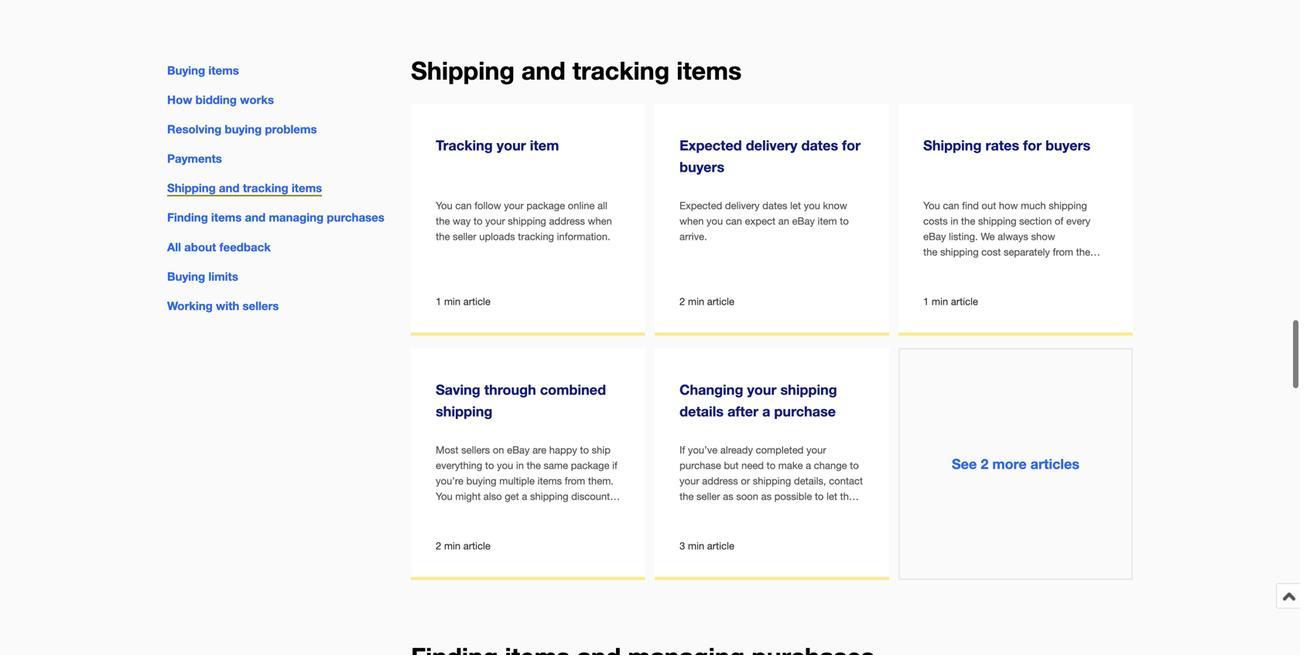 Task type: describe. For each thing, give the bounding box(es) containing it.
min for tracking your item
[[444, 296, 461, 308]]

payments link
[[167, 152, 222, 166]]

1 vertical spatial 2
[[981, 456, 988, 473]]

you for tracking your item
[[436, 200, 453, 212]]

go
[[923, 293, 935, 305]]

the inside if you've already completed your purchase but need to make a change to your address or shipping details, contact the seller as soon as possible to let them know.
[[680, 491, 694, 503]]

your up change
[[806, 444, 826, 456]]

from the
[[1053, 246, 1090, 258]]

let inside if you've already completed your purchase but need to make a change to your address or shipping details, contact the seller as soon as possible to let them know.
[[827, 491, 837, 503]]

uploads
[[479, 231, 515, 243]]

we
[[981, 231, 995, 243]]

ebay inside you can find out how much shipping costs in the shipping section of every ebay listing. we always show the shipping cost separately from the item cost so you can see exactly how much you'll pay for delivery before you go to checkout.
[[923, 231, 946, 243]]

get
[[505, 491, 519, 503]]

limits
[[208, 270, 238, 283]]

1 vertical spatial shipping
[[923, 137, 982, 154]]

2 inside most sellers on ebay are happy to ship everything to you in the same package if you're buying multiple items from them. you might also get a shipping discount because the seller saves money by combining items. 2 min article
[[436, 540, 441, 552]]

you'll pay
[[951, 277, 994, 289]]

about
[[184, 240, 216, 254]]

package inside you can follow your package online all the way to your shipping address when the seller uploads tracking information.
[[526, 200, 565, 212]]

tracking your item
[[436, 137, 559, 154]]

ebay inside most sellers on ebay are happy to ship everything to you in the same package if you're buying multiple items from them. you might also get a shipping discount because the seller saves money by combining items. 2 min article
[[507, 444, 530, 456]]

0 vertical spatial how
[[999, 200, 1018, 212]]

the shipping
[[923, 246, 979, 258]]

min inside most sellers on ebay are happy to ship everything to you in the same package if you're buying multiple items from them. you might also get a shipping discount because the seller saves money by combining items. 2 min article
[[444, 540, 461, 552]]

follow
[[475, 200, 501, 212]]

working
[[167, 299, 213, 313]]

all
[[597, 200, 607, 212]]

through
[[484, 382, 536, 398]]

shipping down out
[[978, 215, 1017, 227]]

1 vertical spatial much
[[923, 277, 949, 289]]

0 horizontal spatial and
[[219, 181, 240, 195]]

if
[[612, 460, 617, 472]]

changing
[[680, 382, 743, 398]]

find
[[962, 200, 979, 212]]

to inside most sellers on ebay are happy to ship everything to you in the same package if you're buying multiple items from them. you might also get a shipping discount because the seller saves money by combining items. 2 min article
[[485, 460, 494, 472]]

possible
[[774, 491, 812, 503]]

shipping inside saving through combined shipping
[[436, 403, 493, 420]]

online
[[568, 200, 595, 212]]

2 vertical spatial and
[[245, 211, 266, 225]]

all about feedback
[[167, 240, 271, 254]]

from
[[565, 475, 585, 487]]

a inside "changing your shipping details after a purchase"
[[762, 403, 770, 420]]

let inside expected delivery dates let you know when you can expect an ebay item to arrive.
[[790, 200, 801, 212]]

0 horizontal spatial shipping and tracking items
[[167, 181, 322, 195]]

make
[[778, 460, 803, 472]]

address inside you can follow your package online all the way to your shipping address when the seller uploads tracking information.
[[549, 215, 585, 227]]

money
[[549, 506, 579, 518]]

you're
[[436, 475, 464, 487]]

expected for expected delivery dates for buyers
[[680, 137, 742, 154]]

0 vertical spatial buyers
[[1046, 137, 1091, 154]]

1 for shipping rates for buyers
[[923, 296, 929, 308]]

1 horizontal spatial shipping and tracking items
[[411, 56, 742, 85]]

your right follow
[[504, 200, 524, 212]]

an
[[778, 215, 789, 227]]

1 for tracking your item
[[436, 296, 441, 308]]

item inside expected delivery dates let you know when you can expect an ebay item to arrive.
[[818, 215, 837, 227]]

all about feedback link
[[167, 240, 271, 254]]

buying items link
[[167, 63, 239, 77]]

completed
[[756, 444, 804, 456]]

also
[[483, 491, 502, 503]]

dates for for
[[801, 137, 838, 154]]

1 horizontal spatial shipping
[[411, 56, 515, 85]]

most
[[436, 444, 459, 456]]

the left 'uploads'
[[436, 231, 450, 243]]

article for shipping rates for buyers
[[951, 296, 978, 308]]

section
[[1019, 215, 1052, 227]]

your up 'uploads'
[[485, 215, 505, 227]]

in
[[516, 460, 524, 472]]

saving
[[436, 382, 480, 398]]

your inside "changing your shipping details after a purchase"
[[747, 382, 777, 398]]

can inside expected delivery dates let you know when you can expect an ebay item to arrive.
[[726, 215, 742, 227]]

your right tracking
[[497, 137, 526, 154]]

way
[[453, 215, 471, 227]]

all
[[167, 240, 181, 254]]

you right before
[[1081, 277, 1097, 289]]

of
[[1055, 215, 1063, 227]]

buying limits link
[[167, 270, 238, 283]]

the left way
[[436, 215, 450, 227]]

can up costs in
[[943, 200, 959, 212]]

see
[[952, 456, 977, 473]]

item inside you can find out how much shipping costs in the shipping section of every ebay listing. we always show the shipping cost separately from the item cost so you can see exactly how much you'll pay for delivery before you go to checkout.
[[923, 262, 943, 274]]

sellers inside most sellers on ebay are happy to ship everything to you in the same package if you're buying multiple items from them. you might also get a shipping discount because the seller saves money by combining items. 2 min article
[[461, 444, 490, 456]]

you inside most sellers on ebay are happy to ship everything to you in the same package if you're buying multiple items from them. you might also get a shipping discount because the seller saves money by combining items. 2 min article
[[436, 491, 453, 503]]

3
[[680, 540, 685, 552]]

how bidding works
[[167, 93, 274, 107]]

can down "separately"
[[1001, 262, 1017, 274]]

buying limits
[[167, 270, 238, 283]]

for inside expected delivery dates for buyers
[[842, 137, 861, 154]]

working with sellers
[[167, 299, 279, 313]]

if you've already completed your purchase but need to make a change to your address or shipping details, contact the seller as soon as possible to let them know.
[[680, 444, 863, 518]]

0 vertical spatial item
[[530, 137, 559, 154]]

article for tracking your item
[[463, 296, 491, 308]]

soon
[[736, 491, 758, 503]]

when inside you can follow your package online all the way to your shipping address when the seller uploads tracking information.
[[588, 215, 612, 227]]

buying inside most sellers on ebay are happy to ship everything to you in the same package if you're buying multiple items from them. you might also get a shipping discount because the seller saves money by combining items. 2 min article
[[466, 475, 497, 487]]

article inside most sellers on ebay are happy to ship everything to you in the same package if you're buying multiple items from them. you might also get a shipping discount because the seller saves money by combining items. 2 min article
[[463, 540, 491, 552]]

to down completed
[[767, 460, 776, 472]]

how bidding works link
[[167, 93, 274, 107]]

checkout.
[[949, 293, 994, 305]]

delivery for buyers
[[746, 137, 797, 154]]

finding items and managing purchases link
[[167, 211, 384, 225]]

with
[[216, 299, 239, 313]]

2 min article
[[680, 296, 734, 308]]

details,
[[794, 475, 826, 487]]

1 as from the left
[[723, 491, 733, 503]]

to down the details,
[[815, 491, 824, 503]]

you for shipping rates for buyers
[[923, 200, 940, 212]]

1 horizontal spatial much
[[1021, 200, 1046, 212]]

feedback
[[219, 240, 271, 254]]

you left know
[[804, 200, 820, 212]]

purchase inside "changing your shipping details after a purchase"
[[774, 403, 836, 420]]

seller inside most sellers on ebay are happy to ship everything to you in the same package if you're buying multiple items from them. you might also get a shipping discount because the seller saves money by combining items. 2 min article
[[494, 506, 517, 518]]

them
[[840, 491, 863, 503]]

expected delivery dates for buyers
[[680, 137, 861, 175]]

buying items
[[167, 63, 239, 77]]

saving through combined shipping
[[436, 382, 606, 420]]

seller inside if you've already completed your purchase but need to make a change to your address or shipping details, contact the seller as soon as possible to let them know.
[[697, 491, 720, 503]]

saves
[[520, 506, 546, 518]]

arrive.
[[680, 231, 707, 243]]

items.
[[486, 522, 513, 534]]

see exactly
[[1020, 262, 1070, 274]]

separately
[[1004, 246, 1050, 258]]

dates for let
[[762, 200, 787, 212]]

buying for buying items
[[167, 63, 205, 77]]

seller inside you can follow your package online all the way to your shipping address when the seller uploads tracking information.
[[453, 231, 476, 243]]

0 horizontal spatial buying
[[225, 122, 262, 136]]

know
[[823, 200, 847, 212]]

might
[[455, 491, 481, 503]]

you've
[[688, 444, 718, 456]]

shipping inside most sellers on ebay are happy to ship everything to you in the same package if you're buying multiple items from them. you might also get a shipping discount because the seller saves money by combining items. 2 min article
[[530, 491, 568, 503]]

0 vertical spatial 2
[[680, 296, 685, 308]]

articles
[[1031, 456, 1080, 473]]

costs in
[[923, 215, 958, 227]]

multiple
[[499, 475, 535, 487]]



Task type: vqa. For each thing, say whether or not it's contained in the screenshot.
the leftmost Sellers
yes



Task type: locate. For each thing, give the bounding box(es) containing it.
0 horizontal spatial cost
[[946, 262, 965, 274]]

listing.
[[949, 231, 978, 243]]

2 1 from the left
[[923, 296, 929, 308]]

working with sellers link
[[167, 299, 279, 313]]

you up the arrive.
[[707, 215, 723, 227]]

shipping inside you can follow your package online all the way to your shipping address when the seller uploads tracking information.
[[508, 215, 546, 227]]

2 horizontal spatial 2
[[981, 456, 988, 473]]

the
[[436, 215, 450, 227], [961, 215, 975, 227], [436, 231, 450, 243], [527, 460, 541, 472], [680, 491, 694, 503], [477, 506, 491, 518]]

expected inside expected delivery dates let you know when you can expect an ebay item to arrive.
[[680, 200, 722, 212]]

0 horizontal spatial let
[[790, 200, 801, 212]]

2 down the arrive.
[[680, 296, 685, 308]]

package left online
[[526, 200, 565, 212]]

0 vertical spatial ebay
[[792, 215, 815, 227]]

1 horizontal spatial cost
[[981, 246, 1001, 258]]

0 vertical spatial expected
[[680, 137, 742, 154]]

seller down way
[[453, 231, 476, 243]]

min for changing your shipping details after a purchase
[[688, 540, 704, 552]]

on
[[493, 444, 504, 456]]

seller up items.
[[494, 506, 517, 518]]

finding items and managing purchases
[[167, 211, 384, 225]]

0 horizontal spatial buyers
[[680, 159, 724, 175]]

2 horizontal spatial for
[[1023, 137, 1042, 154]]

happy
[[549, 444, 577, 456]]

cost down the shipping
[[946, 262, 965, 274]]

0 horizontal spatial seller
[[453, 231, 476, 243]]

shipping inside if you've already completed your purchase but need to make a change to your address or shipping details, contact the seller as soon as possible to let them know.
[[753, 475, 791, 487]]

1 expected from the top
[[680, 137, 742, 154]]

1 horizontal spatial address
[[702, 475, 738, 487]]

most sellers on ebay are happy to ship everything to you in the same package if you're buying multiple items from them. you might also get a shipping discount because the seller saves money by combining items. 2 min article
[[436, 444, 617, 552]]

ebay down costs in
[[923, 231, 946, 243]]

buyers
[[1046, 137, 1091, 154], [680, 159, 724, 175]]

shipping
[[411, 56, 515, 85], [923, 137, 982, 154], [167, 181, 216, 195]]

rates
[[986, 137, 1019, 154]]

you up costs in
[[923, 200, 940, 212]]

shipping and tracking items
[[411, 56, 742, 85], [167, 181, 322, 195]]

expected inside expected delivery dates for buyers
[[680, 137, 742, 154]]

1 vertical spatial shipping and tracking items
[[167, 181, 322, 195]]

delivery up expected delivery dates let you know when you can expect an ebay item to arrive.
[[746, 137, 797, 154]]

discount
[[571, 491, 610, 503]]

0 horizontal spatial ebay
[[507, 444, 530, 456]]

2 1 min article from the left
[[923, 296, 978, 308]]

can left the expect
[[726, 215, 742, 227]]

0 horizontal spatial address
[[549, 215, 585, 227]]

how
[[167, 93, 192, 107]]

are
[[532, 444, 546, 456]]

items inside most sellers on ebay are happy to ship everything to you in the same package if you're buying multiple items from them. you might also get a shipping discount because the seller saves money by combining items. 2 min article
[[538, 475, 562, 487]]

seller up know.
[[697, 491, 720, 503]]

2 buying from the top
[[167, 270, 205, 283]]

2 expected from the top
[[680, 200, 722, 212]]

cost down we
[[981, 246, 1001, 258]]

2 vertical spatial ebay
[[507, 444, 530, 456]]

can
[[455, 200, 472, 212], [943, 200, 959, 212], [726, 215, 742, 227], [1001, 262, 1017, 274]]

1 vertical spatial a
[[806, 460, 811, 472]]

1 1 from the left
[[436, 296, 441, 308]]

when down the all
[[588, 215, 612, 227]]

2 vertical spatial item
[[923, 262, 943, 274]]

2 horizontal spatial shipping
[[923, 137, 982, 154]]

1 vertical spatial seller
[[697, 491, 720, 503]]

you down you're
[[436, 491, 453, 503]]

address down online
[[549, 215, 585, 227]]

1 vertical spatial delivery
[[725, 200, 760, 212]]

you right so
[[981, 262, 998, 274]]

you
[[804, 200, 820, 212], [707, 215, 723, 227], [981, 262, 998, 274], [1081, 277, 1097, 289], [497, 460, 513, 472]]

can up way
[[455, 200, 472, 212]]

1 horizontal spatial and
[[245, 211, 266, 225]]

your up the after
[[747, 382, 777, 398]]

1 min article for tracking your item
[[436, 296, 491, 308]]

article
[[463, 296, 491, 308], [707, 296, 734, 308], [951, 296, 978, 308], [463, 540, 491, 552], [707, 540, 734, 552]]

article for changing your shipping details after a purchase
[[707, 540, 734, 552]]

you
[[436, 200, 453, 212], [923, 200, 940, 212], [436, 491, 453, 503]]

shipping down saving
[[436, 403, 493, 420]]

1 horizontal spatial package
[[571, 460, 609, 472]]

delivery inside expected delivery dates for buyers
[[746, 137, 797, 154]]

a right get
[[522, 491, 527, 503]]

buyers up the arrive.
[[680, 159, 724, 175]]

1 horizontal spatial item
[[818, 215, 837, 227]]

to down know
[[840, 215, 849, 227]]

delivery inside expected delivery dates let you know when you can expect an ebay item to arrive.
[[725, 200, 760, 212]]

know.
[[680, 506, 706, 518]]

0 horizontal spatial purchase
[[680, 460, 721, 472]]

for up know
[[842, 137, 861, 154]]

delivery inside you can find out how much shipping costs in the shipping section of every ebay listing. we always show the shipping cost separately from the item cost so you can see exactly how much you'll pay for delivery before you go to checkout.
[[1012, 277, 1047, 289]]

bidding
[[196, 93, 237, 107]]

2 horizontal spatial and
[[522, 56, 566, 85]]

payments
[[167, 152, 222, 166]]

1 horizontal spatial purchase
[[774, 403, 836, 420]]

you inside most sellers on ebay are happy to ship everything to you in the same package if you're buying multiple items from them. you might also get a shipping discount because the seller saves money by combining items. 2 min article
[[497, 460, 513, 472]]

purchase down the you've at the bottom of the page
[[680, 460, 721, 472]]

1 horizontal spatial sellers
[[461, 444, 490, 456]]

buying up the working on the left top of page
[[167, 270, 205, 283]]

0 horizontal spatial for
[[842, 137, 861, 154]]

when inside expected delivery dates let you know when you can expect an ebay item to arrive.
[[680, 215, 704, 227]]

0 horizontal spatial sellers
[[243, 299, 279, 313]]

let left know
[[790, 200, 801, 212]]

ebay
[[792, 215, 815, 227], [923, 231, 946, 243], [507, 444, 530, 456]]

details
[[680, 403, 724, 420]]

3 min article
[[680, 540, 734, 552]]

you can find out how much shipping costs in the shipping section of every ebay listing. we always show the shipping cost separately from the item cost so you can see exactly how much you'll pay for delivery before you go to checkout.
[[923, 200, 1097, 305]]

delivery down see exactly
[[1012, 277, 1047, 289]]

delivery for you
[[725, 200, 760, 212]]

how down from the
[[1073, 262, 1092, 274]]

can inside you can follow your package online all the way to your shipping address when the seller uploads tracking information.
[[455, 200, 472, 212]]

0 horizontal spatial when
[[588, 215, 612, 227]]

expect
[[745, 215, 776, 227]]

0 vertical spatial a
[[762, 403, 770, 420]]

for right 'rates'
[[1023, 137, 1042, 154]]

changing your shipping details after a purchase
[[680, 382, 837, 420]]

but
[[724, 460, 739, 472]]

1 horizontal spatial seller
[[494, 506, 517, 518]]

shipping up completed
[[780, 382, 837, 398]]

combining
[[436, 522, 483, 534]]

how
[[999, 200, 1018, 212], [1073, 262, 1092, 274]]

managing
[[269, 211, 324, 225]]

0 vertical spatial shipping and tracking items
[[411, 56, 742, 85]]

1 horizontal spatial 1
[[923, 296, 929, 308]]

0 vertical spatial tracking
[[572, 56, 670, 85]]

a up the details,
[[806, 460, 811, 472]]

1 horizontal spatial ebay
[[792, 215, 815, 227]]

works
[[240, 93, 274, 107]]

1 vertical spatial address
[[702, 475, 738, 487]]

2 right see
[[981, 456, 988, 473]]

to right go
[[938, 293, 947, 305]]

1 horizontal spatial dates
[[801, 137, 838, 154]]

contact
[[829, 475, 863, 487]]

1 vertical spatial purchase
[[680, 460, 721, 472]]

dates inside expected delivery dates let you know when you can expect an ebay item to arrive.
[[762, 200, 787, 212]]

see 2 more articles
[[952, 456, 1080, 473]]

you can follow your package online all the way to your shipping address when the seller uploads tracking information.
[[436, 200, 612, 243]]

you left follow
[[436, 200, 453, 212]]

shipping left 'rates'
[[923, 137, 982, 154]]

0 horizontal spatial item
[[530, 137, 559, 154]]

1 vertical spatial how
[[1073, 262, 1092, 274]]

1 horizontal spatial 1 min article
[[923, 296, 978, 308]]

let left them
[[827, 491, 837, 503]]

change
[[814, 460, 847, 472]]

1 horizontal spatial as
[[761, 491, 772, 503]]

min
[[444, 296, 461, 308], [688, 296, 704, 308], [932, 296, 948, 308], [444, 540, 461, 552], [688, 540, 704, 552]]

as
[[723, 491, 733, 503], [761, 491, 772, 503]]

by
[[582, 506, 593, 518]]

1 min article down you'll pay in the top of the page
[[923, 296, 978, 308]]

1 vertical spatial buying
[[167, 270, 205, 283]]

1 min article for shipping rates for buyers
[[923, 296, 978, 308]]

0 vertical spatial let
[[790, 200, 801, 212]]

already
[[720, 444, 753, 456]]

every
[[1066, 215, 1090, 227]]

to inside you can find out how much shipping costs in the shipping section of every ebay listing. we always show the shipping cost separately from the item cost so you can see exactly how much you'll pay for delivery before you go to checkout.
[[938, 293, 947, 305]]

package down to ship at bottom left
[[571, 460, 609, 472]]

to right way
[[474, 215, 483, 227]]

0 horizontal spatial dates
[[762, 200, 787, 212]]

tracking inside you can follow your package online all the way to your shipping address when the seller uploads tracking information.
[[518, 231, 554, 243]]

purchases
[[327, 211, 384, 225]]

0 vertical spatial delivery
[[746, 137, 797, 154]]

more
[[992, 456, 1027, 473]]

0 horizontal spatial 1 min article
[[436, 296, 491, 308]]

0 horizontal spatial 2
[[436, 540, 441, 552]]

0 vertical spatial buying
[[225, 122, 262, 136]]

resolving buying problems link
[[167, 122, 317, 136]]

shipping down 'make'
[[753, 475, 791, 487]]

ebay inside expected delivery dates let you know when you can expect an ebay item to arrive.
[[792, 215, 815, 227]]

1 vertical spatial buyers
[[680, 159, 724, 175]]

shipping up of
[[1049, 200, 1087, 212]]

buying for buying limits
[[167, 270, 205, 283]]

1 vertical spatial package
[[571, 460, 609, 472]]

after
[[728, 403, 758, 420]]

2 vertical spatial shipping
[[167, 181, 216, 195]]

the inside you can find out how much shipping costs in the shipping section of every ebay listing. we always show the shipping cost separately from the item cost so you can see exactly how much you'll pay for delivery before you go to checkout.
[[961, 215, 975, 227]]

1 vertical spatial buying
[[466, 475, 497, 487]]

shipping rates for buyers
[[923, 137, 1091, 154]]

min for expected delivery dates for buyers
[[688, 296, 704, 308]]

your up know.
[[680, 475, 699, 487]]

1 min article
[[436, 296, 491, 308], [923, 296, 978, 308]]

ebay right an at the top of page
[[792, 215, 815, 227]]

min for shipping rates for buyers
[[932, 296, 948, 308]]

same
[[544, 460, 568, 472]]

buyers inside expected delivery dates for buyers
[[680, 159, 724, 175]]

2 when from the left
[[680, 215, 704, 227]]

you inside you can find out how much shipping costs in the shipping section of every ebay listing. we always show the shipping cost separately from the item cost so you can see exactly how much you'll pay for delivery before you go to checkout.
[[923, 200, 940, 212]]

0 vertical spatial address
[[549, 215, 585, 227]]

when
[[588, 215, 612, 227], [680, 215, 704, 227]]

1
[[436, 296, 441, 308], [923, 296, 929, 308]]

the right in
[[527, 460, 541, 472]]

0 vertical spatial much
[[1021, 200, 1046, 212]]

the down find
[[961, 215, 975, 227]]

for inside you can find out how much shipping costs in the shipping section of every ebay listing. we always show the shipping cost separately from the item cost so you can see exactly how much you'll pay for delivery before you go to checkout.
[[997, 277, 1009, 289]]

1 when from the left
[[588, 215, 612, 227]]

dates
[[801, 137, 838, 154], [762, 200, 787, 212]]

0 horizontal spatial shipping
[[167, 181, 216, 195]]

1 min article down 'uploads'
[[436, 296, 491, 308]]

sellers right with
[[243, 299, 279, 313]]

0 horizontal spatial 1
[[436, 296, 441, 308]]

0 horizontal spatial package
[[526, 200, 565, 212]]

much up go
[[923, 277, 949, 289]]

1 vertical spatial tracking
[[243, 181, 288, 195]]

shipping up 'uploads'
[[508, 215, 546, 227]]

how right out
[[999, 200, 1018, 212]]

2 vertical spatial seller
[[494, 506, 517, 518]]

delivery up the expect
[[725, 200, 760, 212]]

everything
[[436, 460, 482, 472]]

2 horizontal spatial ebay
[[923, 231, 946, 243]]

0 vertical spatial package
[[526, 200, 565, 212]]

to inside you can follow your package online all the way to your shipping address when the seller uploads tracking information.
[[474, 215, 483, 227]]

2 down combining
[[436, 540, 441, 552]]

finding
[[167, 211, 208, 225]]

show
[[1031, 231, 1055, 243]]

2 vertical spatial delivery
[[1012, 277, 1047, 289]]

article for expected delivery dates for buyers
[[707, 296, 734, 308]]

sellers
[[243, 299, 279, 313], [461, 444, 490, 456]]

1 vertical spatial expected
[[680, 200, 722, 212]]

shipping up tracking
[[411, 56, 515, 85]]

buying up also
[[466, 475, 497, 487]]

a right the after
[[762, 403, 770, 420]]

the down also
[[477, 506, 491, 518]]

dates inside expected delivery dates for buyers
[[801, 137, 838, 154]]

2 as from the left
[[761, 491, 772, 503]]

a inside most sellers on ebay are happy to ship everything to you in the same package if you're buying multiple items from them. you might also get a shipping discount because the seller saves money by combining items. 2 min article
[[522, 491, 527, 503]]

1 1 min article from the left
[[436, 296, 491, 308]]

1 horizontal spatial let
[[827, 491, 837, 503]]

a inside if you've already completed your purchase but need to make a change to your address or shipping details, contact the seller as soon as possible to let them know.
[[806, 460, 811, 472]]

1 vertical spatial dates
[[762, 200, 787, 212]]

0 horizontal spatial tracking
[[243, 181, 288, 195]]

1 horizontal spatial buying
[[466, 475, 497, 487]]

shipping up the 'money'
[[530, 491, 568, 503]]

for right you'll pay in the top of the page
[[997, 277, 1009, 289]]

shipping down payments
[[167, 181, 216, 195]]

sellers up everything
[[461, 444, 490, 456]]

always
[[998, 231, 1028, 243]]

2 vertical spatial a
[[522, 491, 527, 503]]

1 vertical spatial item
[[818, 215, 837, 227]]

2
[[680, 296, 685, 308], [981, 456, 988, 473], [436, 540, 441, 552]]

1 horizontal spatial tracking
[[518, 231, 554, 243]]

buying down 'works'
[[225, 122, 262, 136]]

need
[[741, 460, 764, 472]]

you inside you can follow your package online all the way to your shipping address when the seller uploads tracking information.
[[436, 200, 453, 212]]

address inside if you've already completed your purchase but need to make a change to your address or shipping details, contact the seller as soon as possible to let them know.
[[702, 475, 738, 487]]

before
[[1049, 277, 1078, 289]]

out
[[982, 200, 996, 212]]

2 horizontal spatial a
[[806, 460, 811, 472]]

as left soon
[[723, 491, 733, 503]]

address down but
[[702, 475, 738, 487]]

1 buying from the top
[[167, 63, 205, 77]]

because
[[436, 506, 474, 518]]

0 vertical spatial seller
[[453, 231, 476, 243]]

shipping and tracking items link
[[167, 181, 322, 197]]

0 vertical spatial cost
[[981, 246, 1001, 258]]

1 horizontal spatial how
[[1073, 262, 1092, 274]]

much up section
[[1021, 200, 1046, 212]]

2 vertical spatial 2
[[436, 540, 441, 552]]

2 vertical spatial tracking
[[518, 231, 554, 243]]

purchase inside if you've already completed your purchase but need to make a change to your address or shipping details, contact the seller as soon as possible to let them know.
[[680, 460, 721, 472]]

the up know.
[[680, 491, 694, 503]]

2 horizontal spatial seller
[[697, 491, 720, 503]]

0 vertical spatial and
[[522, 56, 566, 85]]

as right soon
[[761, 491, 772, 503]]

when up the arrive.
[[680, 215, 704, 227]]

resolving buying problems
[[167, 122, 317, 136]]

if
[[680, 444, 685, 456]]

1 horizontal spatial buyers
[[1046, 137, 1091, 154]]

much
[[1021, 200, 1046, 212], [923, 277, 949, 289]]

shipping inside "changing your shipping details after a purchase"
[[780, 382, 837, 398]]

0 vertical spatial purchase
[[774, 403, 836, 420]]

to inside expected delivery dates let you know when you can expect an ebay item to arrive.
[[840, 215, 849, 227]]

0 vertical spatial sellers
[[243, 299, 279, 313]]

buyers right 'rates'
[[1046, 137, 1091, 154]]

dates up an at the top of page
[[762, 200, 787, 212]]

1 vertical spatial let
[[827, 491, 837, 503]]

you left in
[[497, 460, 513, 472]]

item
[[530, 137, 559, 154], [818, 215, 837, 227], [923, 262, 943, 274]]

1 vertical spatial and
[[219, 181, 240, 195]]

to up contact at the bottom
[[850, 460, 859, 472]]

for
[[842, 137, 861, 154], [1023, 137, 1042, 154], [997, 277, 1009, 289]]

buying up how on the left
[[167, 63, 205, 77]]

0 horizontal spatial much
[[923, 277, 949, 289]]

cost
[[981, 246, 1001, 258], [946, 262, 965, 274]]

tracking
[[436, 137, 493, 154]]

let
[[790, 200, 801, 212], [827, 491, 837, 503]]

0 horizontal spatial as
[[723, 491, 733, 503]]

expected for expected delivery dates let you know when you can expect an ebay item to arrive.
[[680, 200, 722, 212]]

0 vertical spatial shipping
[[411, 56, 515, 85]]

ebay up in
[[507, 444, 530, 456]]

purchase up completed
[[774, 403, 836, 420]]

package inside most sellers on ebay are happy to ship everything to you in the same package if you're buying multiple items from them. you might also get a shipping discount because the seller saves money by combining items. 2 min article
[[571, 460, 609, 472]]

dates up know
[[801, 137, 838, 154]]

to down on
[[485, 460, 494, 472]]



